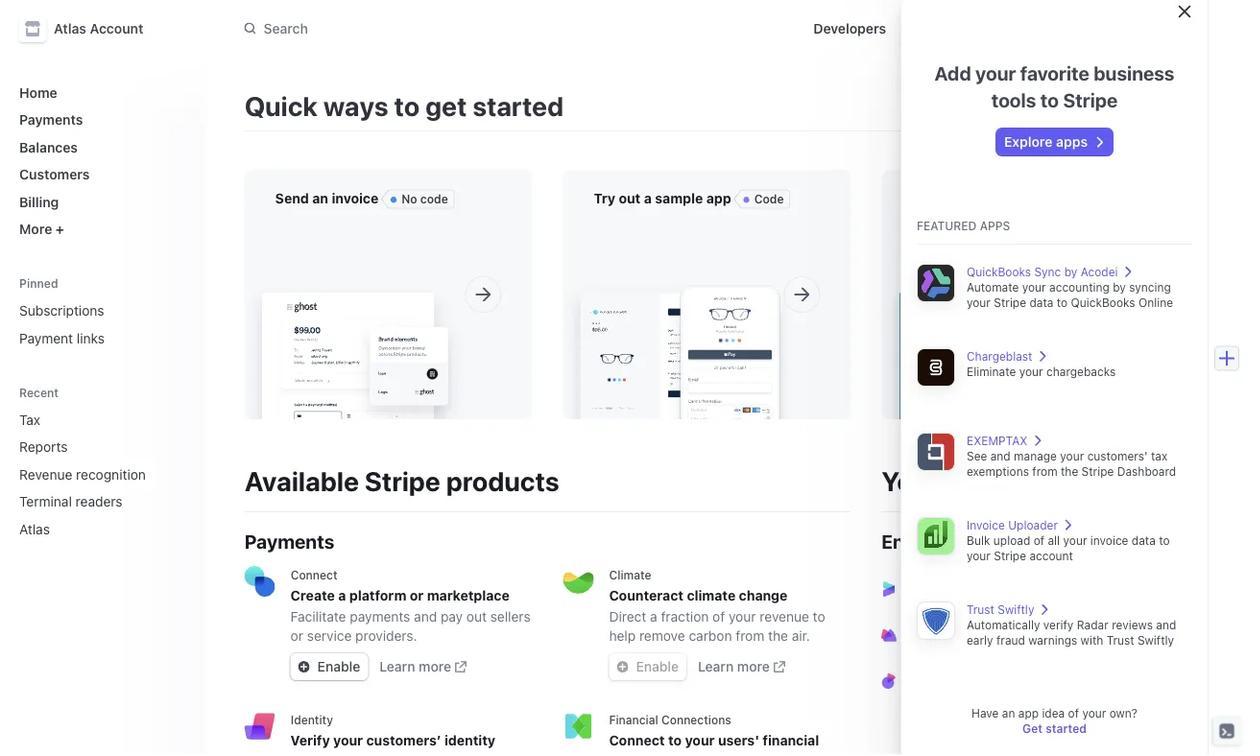 Task type: describe. For each thing, give the bounding box(es) containing it.
learn more for providers.
[[380, 659, 451, 675]]

providers.
[[355, 628, 417, 644]]

facilitate
[[291, 609, 346, 625]]

add your favorite business tools to stripe
[[935, 61, 1175, 111]]

2 vertical spatial payments
[[909, 581, 971, 597]]

pinned
[[19, 277, 58, 290]]

remove
[[639, 628, 685, 644]]

with
[[1081, 634, 1104, 647]]

dashboard
[[1117, 465, 1176, 478]]

quick
[[245, 90, 318, 121]]

favorite
[[1020, 61, 1090, 84]]

business
[[1094, 61, 1175, 84]]

see and manage your customers' tax exemptions from the stripe dashboard
[[967, 449, 1176, 478]]

trust swiftly
[[967, 603, 1034, 616]]

radar inside automatically verify radar reviews and early fraud warnings with trust swiftly
[[1077, 618, 1109, 632]]

to left get
[[394, 90, 420, 121]]

manage
[[1014, 449, 1057, 463]]

connect create a platform or marketplace facilitate payments and pay out sellers or service providers.
[[291, 568, 531, 644]]

enable button
[[609, 654, 687, 681]]

identity
[[291, 713, 333, 727]]

atlas account button
[[19, 15, 163, 42]]

a inside climate counteract climate change direct a fraction of your revenue to help remove carbon from the air.
[[650, 609, 657, 625]]

app inside have an app idea of your own? get started
[[1018, 707, 1039, 720]]

Search text field
[[233, 11, 775, 46]]

2 products from the left
[[944, 465, 1058, 497]]

identity verify your customers' identity
[[291, 713, 496, 749]]

help
[[609, 628, 636, 644]]

more +
[[19, 221, 64, 237]]

own?
[[1110, 707, 1138, 720]]

enable for the svg icon inside the enable button
[[636, 659, 679, 675]]

balances link
[[12, 132, 191, 163]]

connections
[[662, 713, 731, 727]]

featured
[[917, 219, 977, 232]]

an for have
[[1002, 707, 1015, 720]]

send an invoice
[[275, 191, 379, 206]]

financial
[[609, 713, 658, 727]]

no
[[402, 193, 417, 206]]

quickbooks sync by acodei image
[[917, 264, 955, 302]]

featured apps
[[917, 219, 1010, 232]]

bulk
[[967, 534, 990, 547]]

readers
[[75, 494, 122, 510]]

uploader
[[1008, 518, 1058, 532]]

data inside automate your accounting by syncing your stripe data to quickbooks online
[[1030, 296, 1054, 309]]

1 vertical spatial payments link
[[870, 566, 1022, 613]]

learn more link for from
[[698, 658, 785, 677]]

have
[[972, 707, 999, 720]]

sellers
[[490, 609, 531, 625]]

carbon
[[689, 628, 732, 644]]

from inside climate counteract climate change direct a fraction of your revenue to help remove carbon from the air.
[[736, 628, 765, 644]]

atlas for atlas
[[19, 521, 50, 537]]

tax
[[1151, 449, 1168, 463]]

learn for providers.
[[380, 659, 415, 675]]

quickbooks sync by acodei
[[967, 265, 1118, 278]]

swiftly inside automatically verify radar reviews and early fraud warnings with trust swiftly
[[1138, 634, 1174, 647]]

your inside create a pricing table for your website
[[1080, 191, 1110, 206]]

invoice uploader image
[[917, 518, 955, 556]]

bulk upload of all your invoice data to your stripe account
[[967, 534, 1170, 563]]

verify
[[1044, 618, 1074, 632]]

verify
[[291, 733, 330, 749]]

eliminate
[[967, 365, 1016, 378]]

started inside have an app idea of your own? get started
[[1046, 722, 1087, 735]]

learn more for from
[[698, 659, 770, 675]]

sync
[[1035, 265, 1061, 278]]

payment
[[19, 330, 73, 346]]

tools
[[992, 88, 1036, 111]]

learn more link for providers.
[[380, 658, 467, 677]]

more for providers.
[[419, 659, 451, 675]]

connect inside financial connections connect to your users' financial accounts
[[609, 733, 665, 749]]

the inside see and manage your customers' tax exemptions from the stripe dashboard
[[1061, 465, 1078, 478]]

accounting
[[1049, 280, 1110, 294]]

radar upgrade available
[[909, 618, 1014, 652]]

automatically
[[967, 618, 1040, 632]]

early
[[967, 634, 993, 647]]

your down 'automate'
[[967, 296, 991, 309]]

invoice
[[967, 518, 1005, 532]]

home link
[[12, 77, 191, 108]]

automatically verify radar reviews and early fraud warnings with trust swiftly
[[967, 618, 1177, 647]]

your inside financial connections connect to your users' financial accounts
[[685, 733, 715, 749]]

out inside connect create a platform or marketplace facilitate payments and pay out sellers or service providers.
[[467, 609, 487, 625]]

terminal readers link
[[12, 486, 164, 518]]

and inside connect create a platform or marketplace facilitate payments and pay out sellers or service providers.
[[414, 609, 437, 625]]

exemptax
[[967, 434, 1028, 447]]

terminal for terminal
[[1056, 627, 1111, 643]]

invoice inside bulk upload of all your invoice data to your stripe account
[[1091, 534, 1129, 547]]

home
[[19, 84, 57, 100]]

exemptax image
[[917, 433, 955, 471]]

0 vertical spatial swiftly
[[998, 603, 1034, 616]]

idea
[[1042, 707, 1065, 720]]

the inside climate counteract climate change direct a fraction of your revenue to help remove carbon from the air.
[[768, 628, 788, 644]]

get
[[1023, 722, 1043, 735]]

0 vertical spatial or
[[410, 588, 424, 604]]

1 products from the left
[[446, 465, 559, 497]]

revenue
[[19, 467, 72, 482]]

a left sample
[[644, 191, 652, 206]]

enabled
[[882, 530, 955, 553]]

atlas for atlas account
[[54, 21, 86, 36]]

available
[[245, 465, 359, 497]]

air.
[[792, 628, 810, 644]]

account
[[90, 21, 143, 36]]

direct
[[609, 609, 647, 625]]

customers link
[[12, 159, 191, 190]]

users'
[[718, 733, 759, 749]]

by inside automate your accounting by syncing your stripe data to quickbooks online
[[1113, 280, 1126, 294]]

revenue recognition link
[[12, 459, 164, 490]]

your inside see and manage your customers' tax exemptions from the stripe dashboard
[[1060, 449, 1084, 463]]

reports
[[19, 439, 68, 455]]

syncing
[[1129, 280, 1171, 294]]

your down chargeblast
[[1019, 365, 1043, 378]]

no code
[[402, 193, 448, 206]]

counteract
[[609, 588, 684, 604]]

of inside have an app idea of your own? get started
[[1068, 707, 1079, 720]]

terminal for terminal readers
[[19, 494, 72, 510]]

subscriptions link
[[12, 295, 191, 326]]

explore apps link
[[997, 129, 1113, 156]]

ways
[[323, 90, 389, 121]]

have an app idea of your own? get started
[[972, 707, 1138, 735]]

table
[[1021, 191, 1054, 206]]

get started link
[[1023, 722, 1087, 735]]

payments inside core navigation links element
[[19, 112, 83, 128]]

0 horizontal spatial app
[[706, 191, 731, 206]]

apps
[[980, 219, 1010, 232]]

billing
[[19, 194, 59, 210]]

terminal link
[[1018, 613, 1169, 659]]

try out a sample app
[[594, 191, 731, 206]]

code
[[420, 193, 448, 206]]

trust swiftly image
[[917, 602, 955, 640]]



Task type: locate. For each thing, give the bounding box(es) containing it.
tax
[[19, 412, 40, 428]]

enable
[[318, 659, 360, 675], [636, 659, 679, 675]]

svg image down service on the left bottom of page
[[298, 662, 310, 673]]

0 vertical spatial app
[[706, 191, 731, 206]]

1 horizontal spatial or
[[410, 588, 424, 604]]

learn down carbon
[[698, 659, 734, 675]]

1 vertical spatial out
[[467, 609, 487, 625]]

1 horizontal spatial payments link
[[870, 566, 1022, 613]]

pinned navigation links element
[[12, 268, 195, 354]]

chargeblast image
[[917, 349, 955, 387]]

quickbooks up 'automate'
[[967, 265, 1031, 278]]

1 horizontal spatial data
[[1132, 534, 1156, 547]]

quickbooks
[[967, 265, 1031, 278], [1071, 296, 1135, 309]]

and up the exemptions
[[991, 449, 1011, 463]]

invoice
[[332, 191, 379, 206], [1091, 534, 1129, 547]]

upgrade
[[914, 639, 962, 652]]

a up facilitate
[[338, 588, 346, 604]]

warnings
[[1029, 634, 1078, 647]]

payments down available
[[245, 530, 334, 553]]

a inside connect create a platform or marketplace facilitate payments and pay out sellers or service providers.
[[338, 588, 346, 604]]

an inside have an app idea of your own? get started
[[1002, 707, 1015, 720]]

svg image inside enable "link"
[[298, 662, 310, 673]]

search
[[264, 20, 308, 36]]

create up facilitate
[[291, 588, 335, 604]]

1 vertical spatial of
[[713, 609, 725, 625]]

all
[[1048, 534, 1060, 547]]

and inside see and manage your customers' tax exemptions from the stripe dashboard
[[991, 449, 1011, 463]]

create inside create a pricing table for your website
[[912, 191, 957, 206]]

1 horizontal spatial swiftly
[[1138, 634, 1174, 647]]

1 vertical spatial connect
[[609, 733, 665, 749]]

2 horizontal spatial payments
[[909, 581, 971, 597]]

atlas down terminal readers at the left of the page
[[19, 521, 50, 537]]

to inside climate counteract climate change direct a fraction of your revenue to help remove carbon from the air.
[[813, 609, 825, 625]]

automate your accounting by syncing your stripe data to quickbooks online
[[967, 280, 1173, 309]]

1 horizontal spatial of
[[1034, 534, 1045, 547]]

svg image for enable "link"
[[298, 662, 310, 673]]

a up featured apps
[[960, 191, 968, 206]]

0 horizontal spatial atlas
[[19, 521, 50, 537]]

shift section content left image
[[1131, 96, 1146, 112]]

explore
[[1004, 134, 1053, 150]]

of inside bulk upload of all your invoice data to your stripe account
[[1034, 534, 1045, 547]]

an right send
[[312, 191, 328, 206]]

get
[[425, 90, 467, 121]]

enable inside button
[[636, 659, 679, 675]]

0 vertical spatial trust
[[967, 603, 995, 616]]

quick ways to get started
[[245, 90, 564, 121]]

connect
[[291, 568, 337, 582], [609, 733, 665, 749]]

create up the website
[[912, 191, 957, 206]]

1 vertical spatial atlas
[[19, 521, 50, 537]]

create
[[912, 191, 957, 206], [291, 588, 335, 604]]

or down facilitate
[[291, 628, 303, 644]]

reports link
[[12, 432, 164, 463]]

1 horizontal spatial trust
[[1107, 634, 1134, 647]]

1 vertical spatial create
[[291, 588, 335, 604]]

1 horizontal spatial create
[[912, 191, 957, 206]]

to down connections
[[668, 733, 682, 749]]

stripe inside see and manage your customers' tax exemptions from the stripe dashboard
[[1082, 465, 1114, 478]]

connect inside connect create a platform or marketplace facilitate payments and pay out sellers or service providers.
[[291, 568, 337, 582]]

explore apps
[[1004, 134, 1088, 150]]

1 horizontal spatial app
[[1018, 707, 1039, 720]]

invoice right 'all'
[[1091, 534, 1129, 547]]

radar
[[909, 618, 946, 634], [1077, 618, 1109, 632]]

customers'
[[1088, 449, 1148, 463]]

payments link up customers link
[[12, 104, 191, 135]]

and inside automatically verify radar reviews and early fraud warnings with trust swiftly
[[1156, 618, 1177, 632]]

1 horizontal spatial out
[[619, 191, 641, 206]]

recent navigation links element
[[0, 377, 206, 545]]

atlas inside recent element
[[19, 521, 50, 537]]

1 enable from the left
[[318, 659, 360, 675]]

0 vertical spatial out
[[619, 191, 641, 206]]

quickbooks inside automate your accounting by syncing your stripe data to quickbooks online
[[1071, 296, 1135, 309]]

0 horizontal spatial learn
[[380, 659, 415, 675]]

your right 'all'
[[1063, 534, 1087, 547]]

exemptions
[[967, 465, 1029, 478]]

1 learn more from the left
[[380, 659, 451, 675]]

your inside add your favorite business tools to stripe
[[976, 61, 1016, 84]]

chargebacks
[[1047, 365, 1116, 378]]

terminal inside recent element
[[19, 494, 72, 510]]

1 horizontal spatial the
[[1061, 465, 1078, 478]]

0 horizontal spatial payments
[[19, 112, 83, 128]]

enable inside "link"
[[318, 659, 360, 675]]

fraction
[[661, 609, 709, 625]]

more for from
[[737, 659, 770, 675]]

a
[[644, 191, 652, 206], [960, 191, 968, 206], [338, 588, 346, 604], [650, 609, 657, 625]]

0 vertical spatial quickbooks
[[967, 265, 1031, 278]]

1 vertical spatial from
[[736, 628, 765, 644]]

svg image inside enable button
[[617, 662, 628, 673]]

0 horizontal spatial by
[[1065, 265, 1078, 278]]

out down marketplace
[[467, 609, 487, 625]]

learn more down providers.
[[380, 659, 451, 675]]

0 vertical spatial invoice
[[332, 191, 379, 206]]

an
[[312, 191, 328, 206], [1002, 707, 1015, 720]]

your down connections
[[685, 733, 715, 749]]

1 learn more link from the left
[[380, 658, 467, 677]]

1 horizontal spatial quickbooks
[[1071, 296, 1135, 309]]

of inside climate counteract climate change direct a fraction of your revenue to help remove carbon from the air.
[[713, 609, 725, 625]]

subscriptions
[[19, 303, 104, 319]]

your
[[882, 465, 939, 497]]

by
[[1065, 265, 1078, 278], [1113, 280, 1126, 294]]

1 horizontal spatial radar
[[1077, 618, 1109, 632]]

svg image for enable button
[[617, 662, 628, 673]]

your down quickbooks sync by acodei
[[1022, 280, 1046, 294]]

2 more from the left
[[737, 659, 770, 675]]

learn more link down carbon
[[698, 658, 785, 677]]

learn down providers.
[[380, 659, 415, 675]]

quickbooks down 'accounting'
[[1071, 296, 1135, 309]]

1 vertical spatial data
[[1132, 534, 1156, 547]]

payments up balances
[[19, 112, 83, 128]]

1 svg image from the left
[[298, 662, 310, 673]]

1 horizontal spatial learn more
[[698, 659, 770, 675]]

0 horizontal spatial more
[[419, 659, 451, 675]]

from down revenue
[[736, 628, 765, 644]]

1 horizontal spatial atlas
[[54, 21, 86, 36]]

atlas inside button
[[54, 21, 86, 36]]

financial
[[763, 733, 819, 749]]

2 learn more from the left
[[698, 659, 770, 675]]

1 horizontal spatial learn
[[698, 659, 734, 675]]

0 horizontal spatial payments link
[[12, 104, 191, 135]]

data down "dashboard" at the bottom of page
[[1132, 534, 1156, 547]]

core navigation links element
[[12, 77, 191, 245]]

1 more from the left
[[419, 659, 451, 675]]

0 vertical spatial data
[[1030, 296, 1054, 309]]

0 vertical spatial terminal
[[19, 494, 72, 510]]

out right try
[[619, 191, 641, 206]]

0 horizontal spatial learn more link
[[380, 658, 467, 677]]

stripe inside add your favorite business tools to stripe
[[1063, 88, 1118, 111]]

send
[[275, 191, 309, 206]]

0 horizontal spatial started
[[473, 90, 564, 121]]

trust
[[967, 603, 995, 616], [1107, 634, 1134, 647]]

automate
[[967, 280, 1019, 294]]

1 horizontal spatial from
[[1032, 465, 1058, 478]]

swiftly up automatically
[[998, 603, 1034, 616]]

by down acodei
[[1113, 280, 1126, 294]]

0 vertical spatial payments link
[[12, 104, 191, 135]]

0 horizontal spatial enable
[[318, 659, 360, 675]]

your right verify
[[333, 733, 363, 749]]

app right sample
[[706, 191, 731, 206]]

Search search field
[[233, 11, 775, 46]]

payments link up radar upgrade available at the bottom of page
[[870, 566, 1022, 613]]

links
[[77, 330, 105, 346]]

chargeblast
[[967, 349, 1033, 363]]

or right platform
[[410, 588, 424, 604]]

started right get
[[473, 90, 564, 121]]

0 horizontal spatial learn more
[[380, 659, 451, 675]]

0 vertical spatial the
[[1061, 465, 1078, 478]]

of left 'all'
[[1034, 534, 1045, 547]]

0 vertical spatial an
[[312, 191, 328, 206]]

0 horizontal spatial terminal
[[19, 494, 72, 510]]

1 horizontal spatial enable
[[636, 659, 679, 675]]

reviews
[[1112, 618, 1153, 632]]

0 horizontal spatial connect
[[291, 568, 337, 582]]

1 horizontal spatial an
[[1002, 707, 1015, 720]]

1 vertical spatial by
[[1113, 280, 1126, 294]]

stripe inside bulk upload of all your invoice data to your stripe account
[[994, 549, 1026, 563]]

recent
[[19, 386, 59, 399]]

a up remove in the bottom of the page
[[650, 609, 657, 625]]

of right idea
[[1068, 707, 1079, 720]]

learn more link
[[380, 658, 467, 677], [698, 658, 785, 677]]

climate
[[687, 588, 736, 604]]

apps
[[1056, 134, 1088, 150]]

1 vertical spatial app
[[1018, 707, 1039, 720]]

pinned element
[[12, 295, 191, 354]]

trust inside automatically verify radar reviews and early fraud warnings with trust swiftly
[[1107, 634, 1134, 647]]

learn more down carbon
[[698, 659, 770, 675]]

accounts
[[609, 752, 670, 756]]

0 vertical spatial by
[[1065, 265, 1078, 278]]

1 vertical spatial terminal
[[1056, 627, 1111, 643]]

1 horizontal spatial products
[[944, 465, 1058, 497]]

to inside financial connections connect to your users' financial accounts
[[668, 733, 682, 749]]

more
[[19, 221, 52, 237]]

terminal inside 'link'
[[1056, 627, 1111, 643]]

invoice uploader
[[967, 518, 1058, 532]]

0 vertical spatial of
[[1034, 534, 1045, 547]]

more down revenue
[[737, 659, 770, 675]]

enable down remove in the bottom of the page
[[636, 659, 679, 675]]

0 horizontal spatial of
[[713, 609, 725, 625]]

from down manage
[[1032, 465, 1058, 478]]

atlas left account
[[54, 21, 86, 36]]

0 horizontal spatial products
[[446, 465, 559, 497]]

billing link
[[12, 186, 191, 217]]

learn for from
[[698, 659, 734, 675]]

0 horizontal spatial invoice
[[332, 191, 379, 206]]

0 horizontal spatial create
[[291, 588, 335, 604]]

0 horizontal spatial data
[[1030, 296, 1054, 309]]

+
[[56, 221, 64, 237]]

your products
[[882, 465, 1058, 497]]

app up get
[[1018, 707, 1039, 720]]

to inside automate your accounting by syncing your stripe data to quickbooks online
[[1057, 296, 1068, 309]]

1 horizontal spatial terminal
[[1056, 627, 1111, 643]]

new
[[987, 212, 1012, 225]]

0 vertical spatial started
[[473, 90, 564, 121]]

0 vertical spatial create
[[912, 191, 957, 206]]

to inside bulk upload of all your invoice data to your stripe account
[[1159, 534, 1170, 547]]

radar up with
[[1077, 618, 1109, 632]]

1 vertical spatial started
[[1046, 722, 1087, 735]]

0 horizontal spatial swiftly
[[998, 603, 1034, 616]]

website
[[912, 210, 964, 226]]

an for send
[[312, 191, 328, 206]]

platform
[[349, 588, 406, 604]]

your inside have an app idea of your own? get started
[[1082, 707, 1106, 720]]

1 vertical spatial the
[[768, 628, 788, 644]]

invoice left no
[[332, 191, 379, 206]]

climate
[[609, 568, 651, 582]]

your down bulk
[[967, 549, 991, 563]]

create inside connect create a platform or marketplace facilitate payments and pay out sellers or service providers.
[[291, 588, 335, 604]]

your down change
[[729, 609, 756, 625]]

add
[[935, 61, 971, 84]]

connect up facilitate
[[291, 568, 337, 582]]

0 horizontal spatial the
[[768, 628, 788, 644]]

and right reviews
[[1156, 618, 1177, 632]]

2 horizontal spatial of
[[1068, 707, 1079, 720]]

data inside bulk upload of all your invoice data to your stripe account
[[1132, 534, 1156, 547]]

by up 'accounting'
[[1065, 265, 1078, 278]]

0 horizontal spatial or
[[291, 628, 303, 644]]

1 horizontal spatial invoice
[[1091, 534, 1129, 547]]

1 horizontal spatial by
[[1113, 280, 1126, 294]]

0 horizontal spatial and
[[414, 609, 437, 625]]

2 learn more link from the left
[[698, 658, 785, 677]]

2 horizontal spatial and
[[1156, 618, 1177, 632]]

1 vertical spatial an
[[1002, 707, 1015, 720]]

1 vertical spatial swiftly
[[1138, 634, 1174, 647]]

enable down service on the left bottom of page
[[318, 659, 360, 675]]

your right for
[[1080, 191, 1110, 206]]

radar up upgrade
[[909, 618, 946, 634]]

0 horizontal spatial trust
[[967, 603, 995, 616]]

more down pay
[[419, 659, 451, 675]]

payment links link
[[12, 323, 191, 354]]

recent element
[[0, 404, 206, 545]]

1 horizontal spatial more
[[737, 659, 770, 675]]

stripe inside automate your accounting by syncing your stripe data to quickbooks online
[[994, 296, 1026, 309]]

of up carbon
[[713, 609, 725, 625]]

1 horizontal spatial and
[[991, 449, 1011, 463]]

0 horizontal spatial quickbooks
[[967, 265, 1031, 278]]

1 vertical spatial or
[[291, 628, 303, 644]]

terminal
[[19, 494, 72, 510], [1056, 627, 1111, 643]]

an right have
[[1002, 707, 1015, 720]]

and left pay
[[414, 609, 437, 625]]

your inside identity verify your customers' identity
[[333, 733, 363, 749]]

marketplace
[[427, 588, 510, 604]]

0 horizontal spatial out
[[467, 609, 487, 625]]

trust up automatically
[[967, 603, 995, 616]]

your left own?
[[1082, 707, 1106, 720]]

or
[[410, 588, 424, 604], [291, 628, 303, 644]]

payment links
[[19, 330, 105, 346]]

from inside see and manage your customers' tax exemptions from the stripe dashboard
[[1032, 465, 1058, 478]]

to down "dashboard" at the bottom of page
[[1159, 534, 1170, 547]]

2 learn from the left
[[698, 659, 734, 675]]

1 vertical spatial quickbooks
[[1071, 296, 1135, 309]]

0 vertical spatial connect
[[291, 568, 337, 582]]

to inside add your favorite business tools to stripe
[[1041, 88, 1059, 111]]

radar inside radar upgrade available
[[909, 618, 946, 634]]

0 vertical spatial payments
[[19, 112, 83, 128]]

online
[[1139, 296, 1173, 309]]

svg image down the help
[[617, 662, 628, 673]]

tax link
[[12, 404, 164, 435]]

from
[[1032, 465, 1058, 478], [736, 628, 765, 644]]

svg image
[[298, 662, 310, 673], [617, 662, 628, 673]]

started
[[473, 90, 564, 121], [1046, 722, 1087, 735]]

1 vertical spatial payments
[[245, 530, 334, 553]]

trust down reviews
[[1107, 634, 1134, 647]]

atlas account
[[54, 21, 143, 36]]

2 vertical spatial of
[[1068, 707, 1079, 720]]

2 svg image from the left
[[617, 662, 628, 673]]

0 vertical spatial atlas
[[54, 21, 86, 36]]

learn more link down providers.
[[380, 658, 467, 677]]

1 learn from the left
[[380, 659, 415, 675]]

enable for the svg icon within the enable "link"
[[318, 659, 360, 675]]

data down quickbooks sync by acodei
[[1030, 296, 1054, 309]]

started down idea
[[1046, 722, 1087, 735]]

to down favorite at the right top
[[1041, 88, 1059, 111]]

1 horizontal spatial payments
[[245, 530, 334, 553]]

your right manage
[[1060, 449, 1084, 463]]

payments
[[350, 609, 410, 625]]

of
[[1034, 534, 1045, 547], [713, 609, 725, 625], [1068, 707, 1079, 720]]

app
[[706, 191, 731, 206], [1018, 707, 1039, 720]]

financial connections connect to your users' financial accounts
[[609, 713, 819, 756]]

payments up trust swiftly image
[[909, 581, 971, 597]]

payments
[[19, 112, 83, 128], [245, 530, 334, 553], [909, 581, 971, 597]]

1 vertical spatial trust
[[1107, 634, 1134, 647]]

your inside climate counteract climate change direct a fraction of your revenue to help remove carbon from the air.
[[729, 609, 756, 625]]

try
[[594, 191, 616, 206]]

your up tools
[[976, 61, 1016, 84]]

a inside create a pricing table for your website
[[960, 191, 968, 206]]

your
[[976, 61, 1016, 84], [1080, 191, 1110, 206], [1022, 280, 1046, 294], [967, 296, 991, 309], [1019, 365, 1043, 378], [1060, 449, 1084, 463], [1063, 534, 1087, 547], [967, 549, 991, 563], [729, 609, 756, 625], [1082, 707, 1106, 720], [333, 733, 363, 749], [685, 733, 715, 749]]

0 horizontal spatial an
[[312, 191, 328, 206]]

1 horizontal spatial learn more link
[[698, 658, 785, 677]]

connect up accounts at bottom
[[609, 733, 665, 749]]

to right revenue
[[813, 609, 825, 625]]

pricing
[[971, 191, 1017, 206]]

0 vertical spatial from
[[1032, 465, 1058, 478]]

1 vertical spatial invoice
[[1091, 534, 1129, 547]]

1 horizontal spatial started
[[1046, 722, 1087, 735]]

0 horizontal spatial from
[[736, 628, 765, 644]]

sample
[[655, 191, 703, 206]]

2 enable from the left
[[636, 659, 679, 675]]

to down 'accounting'
[[1057, 296, 1068, 309]]

available
[[965, 639, 1014, 652]]

swiftly down reviews
[[1138, 634, 1174, 647]]

0 horizontal spatial radar
[[909, 618, 946, 634]]



Task type: vqa. For each thing, say whether or not it's contained in the screenshot.
SHIFT SECTION CONTENT LEFT ICON
yes



